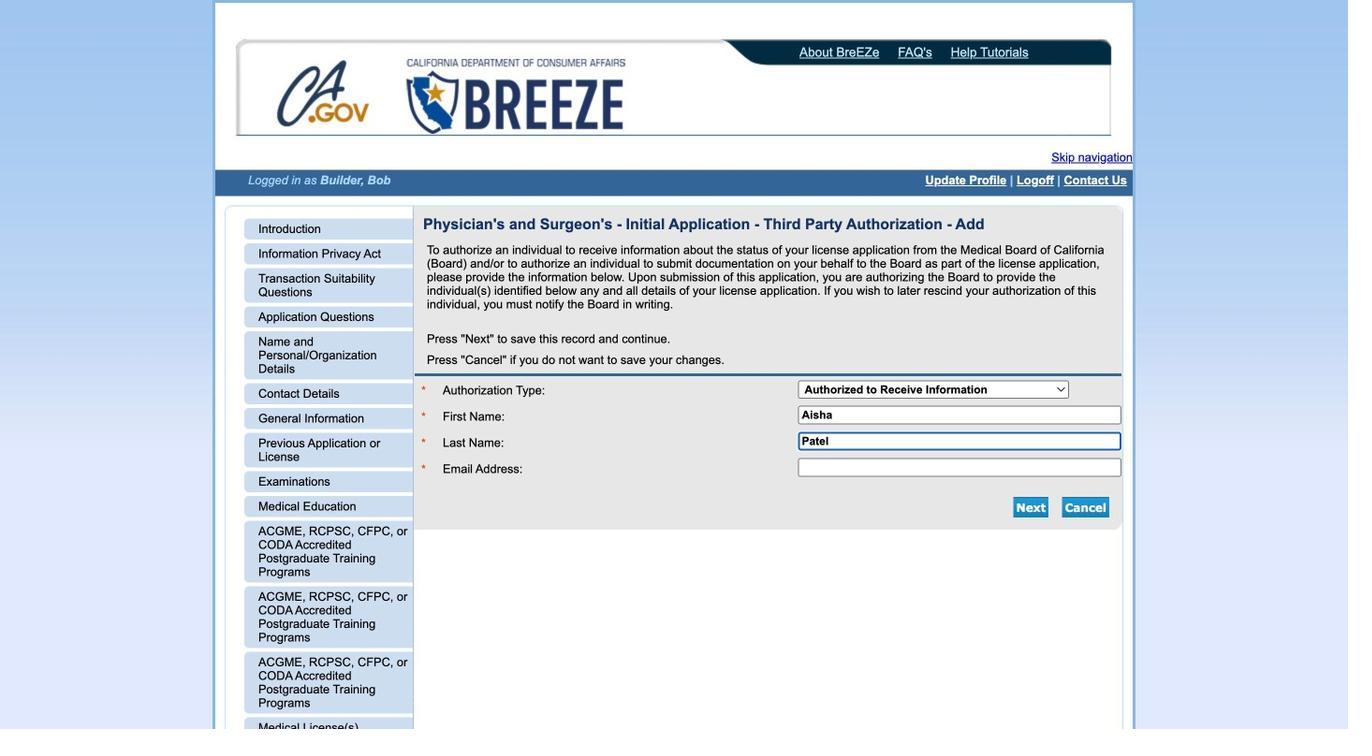 Task type: vqa. For each thing, say whether or not it's contained in the screenshot.
CA.gov IMAGE
yes



Task type: locate. For each thing, give the bounding box(es) containing it.
None text field
[[798, 406, 1122, 424], [798, 432, 1122, 451], [798, 458, 1122, 477], [798, 406, 1122, 424], [798, 432, 1122, 451], [798, 458, 1122, 477]]

None submit
[[1014, 497, 1049, 518], [1063, 497, 1110, 518], [1014, 497, 1049, 518], [1063, 497, 1110, 518]]

ca.gov image
[[276, 59, 372, 132]]



Task type: describe. For each thing, give the bounding box(es) containing it.
state of california breeze image
[[403, 59, 629, 134]]



